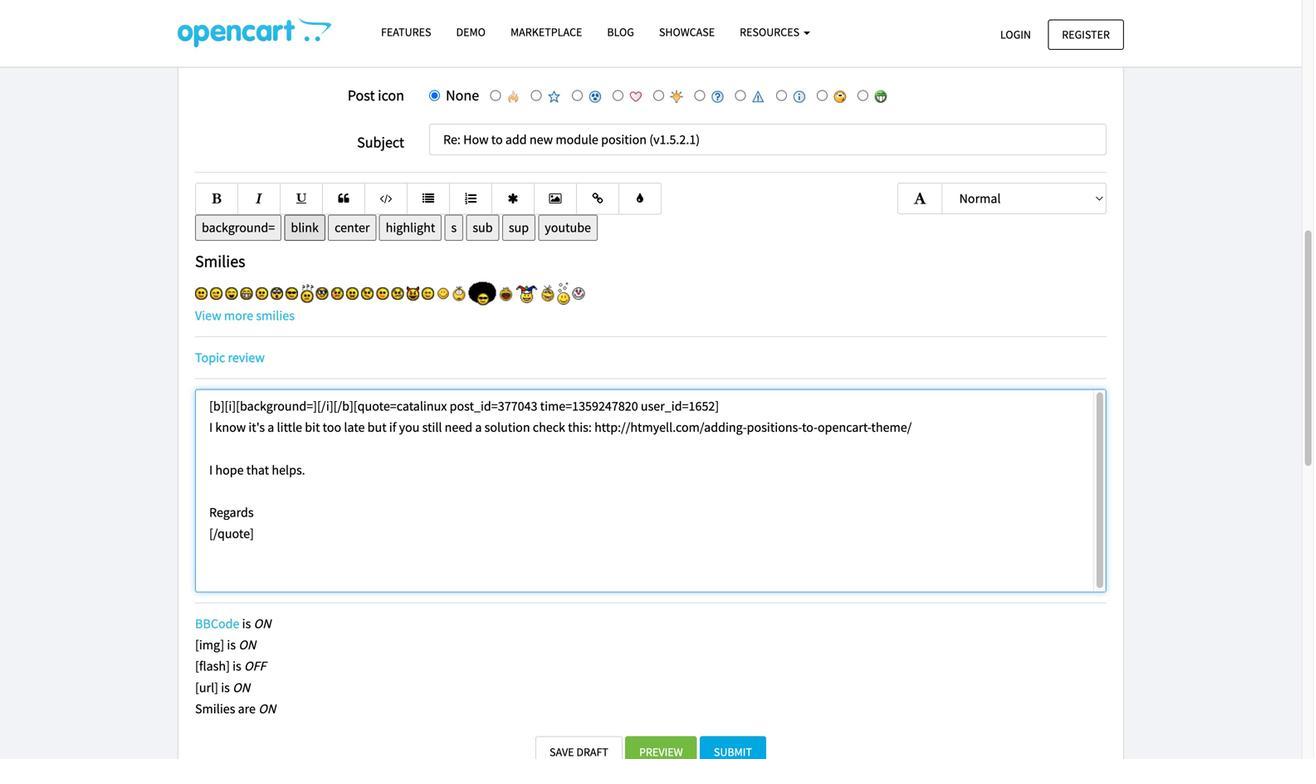 Task type: locate. For each thing, give the bounding box(es) containing it.
smilies down [url]
[[195, 701, 235, 717]]

list item: [*]text image
[[506, 193, 521, 204]]

topic review link
[[195, 349, 265, 366]]

underline text: [u]text[/u] image
[[294, 193, 309, 204]]

:clown: image
[[573, 287, 585, 300]]

: \ image
[[362, 287, 374, 300]]

1 vertical spatial smilies
[[195, 701, 235, 717]]

features link
[[369, 17, 444, 47]]

:o image
[[271, 287, 283, 300]]

is
[[242, 616, 251, 632], [227, 637, 236, 653], [233, 658, 242, 675], [221, 679, 230, 696]]

smilies up ;) icon
[[195, 251, 245, 272]]

:d image
[[225, 287, 238, 300]]

review
[[228, 349, 265, 366]]

off
[[244, 658, 266, 675]]

None radio
[[531, 90, 542, 101], [572, 90, 583, 101], [736, 90, 746, 101], [817, 90, 828, 101], [858, 90, 869, 101], [531, 90, 542, 101], [572, 90, 583, 101], [736, 90, 746, 101], [817, 90, 828, 101], [858, 90, 869, 101]]

showcase link
[[647, 17, 728, 47]]

None radio
[[490, 90, 501, 101], [613, 90, 624, 101], [654, 90, 665, 101], [695, 90, 706, 101], [776, 90, 787, 101], [490, 90, 501, 101], [613, 90, 624, 101], [654, 90, 665, 101], [695, 90, 706, 101], [776, 90, 787, 101]]

post
[[191, 16, 227, 41], [348, 86, 375, 105]]

2 smilies from the top
[[195, 701, 235, 717]]

0 horizontal spatial post
[[191, 16, 227, 41]]

post left a
[[191, 16, 227, 41]]

a
[[231, 16, 241, 41]]

^ ^ image
[[422, 287, 434, 300]]

:crazy: image
[[541, 284, 555, 303]]

on
[[254, 616, 271, 632], [239, 637, 256, 653], [233, 679, 250, 696], [258, 701, 276, 717]]

0 vertical spatial post
[[191, 16, 227, 41]]

0 vertical spatial smilies
[[195, 251, 245, 272]]

showcase
[[659, 25, 715, 39]]

:joker: image
[[516, 284, 538, 303]]

1 horizontal spatial post
[[348, 86, 375, 105]]

blog
[[607, 25, 635, 39]]

sub
[[473, 219, 493, 236]]

demo
[[456, 25, 486, 39]]

login
[[1001, 27, 1032, 42]]

register link
[[1049, 20, 1125, 50]]

resources link
[[728, 17, 823, 47]]

post icon
[[348, 86, 405, 105]]

more
[[224, 307, 253, 324]]

[img]
[[195, 637, 224, 653]]

insert image: [img]http://image_url[/img] image
[[548, 193, 563, 204]]

smilies inside bbcode is on [img] is on [flash] is off [url] is on smilies are on
[[195, 701, 235, 717]]

subject
[[357, 133, 405, 152]]

s button
[[445, 215, 464, 241]]

??? image
[[301, 284, 313, 303]]

smilies
[[195, 251, 245, 272], [195, 701, 235, 717]]

bbcode
[[195, 616, 240, 632]]

1 vertical spatial post
[[348, 86, 375, 105]]

;) image
[[210, 287, 223, 300]]

highlight button
[[379, 215, 442, 241]]

youtube
[[545, 219, 591, 236]]

: * image
[[377, 287, 389, 300]]

is right [url]
[[221, 679, 230, 696]]

blog link
[[595, 17, 647, 47]]

post a reply
[[191, 16, 287, 41]]

None submit
[[536, 736, 623, 759], [626, 736, 697, 759], [700, 736, 767, 759], [536, 736, 623, 759], [626, 736, 697, 759], [700, 736, 767, 759]]

post left icon
[[348, 86, 375, 105]]

none
[[446, 86, 479, 105]]

insert url: [url]http://url[/url] or [url=http://url]url text[/url] image
[[591, 193, 606, 204]]

:'( image
[[392, 287, 404, 300]]

:drunk: image
[[558, 282, 570, 305]]

None radio
[[429, 90, 440, 101]]

register
[[1063, 27, 1111, 42]]

s
[[451, 219, 457, 236]]

view more smilies link
[[195, 307, 295, 324]]

topic
[[195, 349, 225, 366]]

:) image
[[195, 287, 208, 300]]

ordered list: e.g. [list=1][*]first point[/list] or [list=a][*]point a[/list] image
[[463, 193, 478, 204]]

is left the off
[[233, 658, 242, 675]]

code display: [code]code[/code] image
[[379, 193, 394, 204]]

view
[[195, 307, 222, 324]]



Task type: vqa. For each thing, say whether or not it's contained in the screenshot.
: X Image
yes



Task type: describe. For each thing, give the bounding box(es) containing it.
font colour: [color=red]text[/color] or [color=#ff0000]text[/color] image
[[633, 193, 648, 204]]

blink
[[291, 219, 319, 236]]

post for post a reply
[[191, 16, 227, 41]]

;d image
[[241, 287, 253, 300]]

features
[[381, 25, 432, 39]]

blink button
[[284, 215, 326, 241]]

marketplace
[[511, 25, 583, 39]]

sup button
[[502, 215, 536, 241]]

: x image
[[346, 287, 359, 300]]

marketplace link
[[498, 17, 595, 47]]

o0 image
[[469, 282, 496, 305]]

sup
[[509, 219, 529, 236]]

:( image
[[256, 287, 268, 300]]

background=
[[202, 219, 275, 236]]

resources
[[740, 25, 802, 39]]

:p image
[[437, 287, 450, 300]]

: [ image
[[331, 287, 344, 300]]

youtube button
[[539, 215, 598, 241]]

topic review
[[195, 349, 265, 366]]

highlight
[[386, 219, 435, 236]]

center
[[335, 219, 370, 236]]

1 smilies from the top
[[195, 251, 245, 272]]

[flash]
[[195, 658, 230, 675]]

bbcode link
[[195, 616, 240, 632]]

reply
[[245, 16, 287, 41]]

are
[[238, 701, 256, 717]]

is right [img]
[[227, 637, 236, 653]]

quote text: [quote]text[/quote] image
[[336, 193, 351, 204]]

>:d image
[[407, 286, 419, 301]]

list: [list][*]text[/list] image
[[421, 193, 436, 204]]

login link
[[987, 20, 1046, 50]]

view more smilies
[[195, 307, 295, 324]]

post for post icon
[[348, 86, 375, 105]]

font image
[[912, 192, 929, 205]]

is right bbcode
[[242, 616, 251, 632]]

center button
[[328, 215, 377, 241]]

[quote=catalinux post_id=377043 time=1359247820 user_id=1652] I know it's a little bit too late but if you still need a solution check this: http://htmyell.com/adding-positions-to-opencart-theme/  I hope that helps.  Regards [/quote] text field
[[195, 389, 1107, 593]]

8) image
[[286, 287, 298, 300]]

:laugh: image
[[499, 285, 513, 302]]

[url]
[[195, 679, 218, 696]]

sub button
[[466, 215, 500, 241]]

bold text: [b]text[/b] image
[[209, 193, 224, 204]]

background= button
[[195, 215, 282, 241]]

::) image
[[316, 287, 329, 300]]

:choke: image
[[452, 285, 466, 302]]

italic text: [i]text[/i] image
[[252, 193, 267, 204]]

icon
[[378, 86, 405, 105]]

smilies
[[256, 307, 295, 324]]

Subject text field
[[429, 124, 1107, 155]]

demo link
[[444, 17, 498, 47]]

bbcode is on [img] is on [flash] is off [url] is on smilies are on
[[195, 616, 276, 717]]



